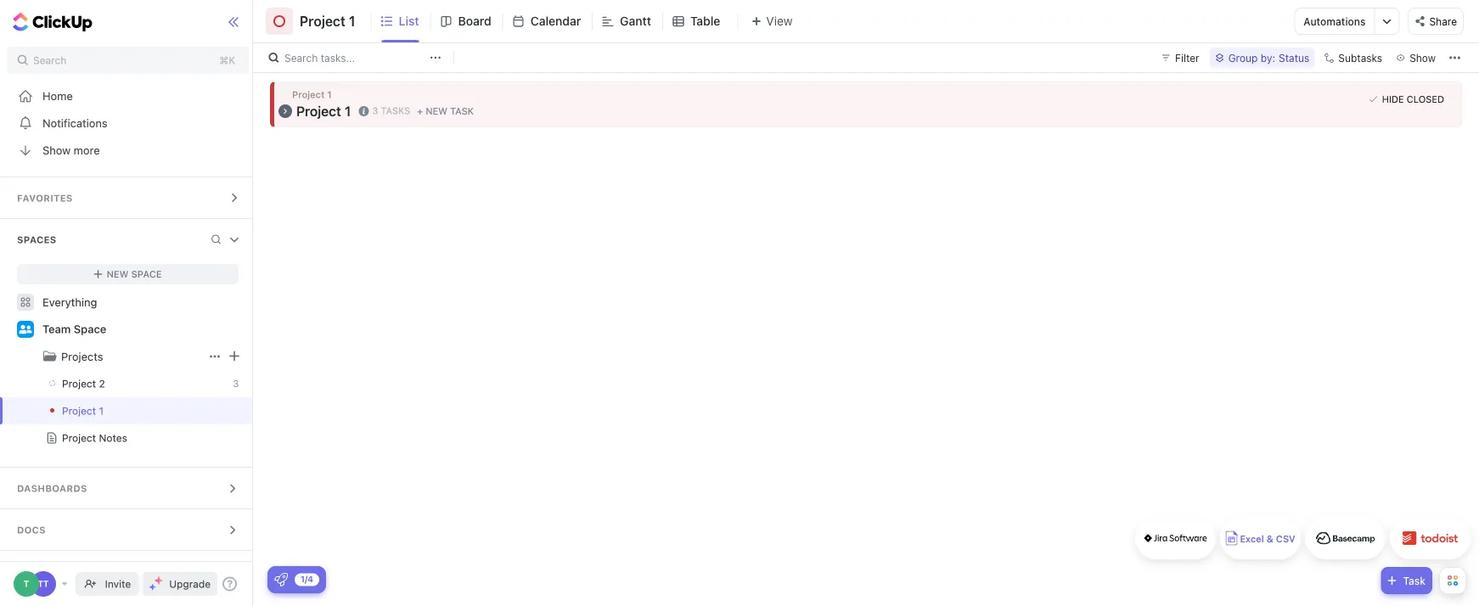 Task type: describe. For each thing, give the bounding box(es) containing it.
dropdown menu image
[[229, 351, 240, 361]]

hide
[[1382, 94, 1404, 105]]

gantt link
[[620, 0, 658, 42]]

2
[[99, 378, 105, 390]]

share
[[1430, 15, 1457, 27]]

new inside sidebar "navigation"
[[107, 269, 129, 280]]

1 down tasks...
[[327, 89, 332, 100]]

projects
[[61, 350, 103, 363]]

automations
[[1304, 15, 1366, 27]]

1 inside button
[[349, 13, 355, 29]]

project 1 inside dropdown button
[[296, 103, 351, 119]]

show more
[[42, 144, 100, 157]]

new inside 3 tasks + new task
[[426, 106, 447, 117]]

notifications
[[42, 117, 108, 130]]

excel
[[1240, 534, 1264, 545]]

notes
[[99, 432, 127, 444]]

space for new space
[[131, 269, 162, 280]]

project notes link
[[0, 425, 222, 452]]

2 projects link from the left
[[61, 343, 205, 370]]

team space
[[42, 323, 106, 336]]

by:
[[1261, 52, 1276, 64]]

project inside button
[[300, 13, 346, 29]]

+
[[417, 106, 423, 117]]

excel & csv link
[[1220, 517, 1301, 560]]

sparkle svg 1 image
[[155, 577, 163, 585]]

project notes
[[62, 432, 127, 444]]

tasks...
[[321, 52, 355, 64]]

project for project 1 link
[[62, 405, 96, 417]]

&
[[1267, 534, 1274, 545]]

view button
[[737, 11, 798, 32]]

tt
[[38, 579, 49, 589]]

closed
[[1407, 94, 1445, 105]]

spaces
[[17, 234, 56, 245]]

1/4
[[301, 574, 313, 584]]

project 1 button
[[293, 3, 355, 40]]

project 1 inside sidebar "navigation"
[[62, 405, 104, 417]]

project down search tasks...
[[292, 89, 325, 100]]

team
[[42, 323, 71, 336]]

project 1 down search tasks...
[[292, 89, 332, 100]]

team space link
[[42, 316, 240, 343]]

project for project notes link
[[62, 432, 96, 444]]

show for show more
[[42, 144, 71, 157]]

3 for 3 tasks + new task
[[372, 105, 378, 116]]

csv
[[1276, 534, 1296, 545]]

sparkle svg 2 image
[[150, 584, 156, 591]]

view
[[766, 14, 793, 28]]

⌘k
[[219, 54, 235, 66]]

board
[[458, 14, 491, 28]]

1 inside sidebar "navigation"
[[99, 405, 104, 417]]

search tasks...
[[284, 52, 355, 64]]

project for project 1 dropdown button
[[296, 103, 341, 119]]

upgrade link
[[143, 572, 218, 596]]

show for show
[[1410, 52, 1436, 64]]

table
[[690, 14, 721, 28]]

automations button
[[1295, 8, 1374, 34]]

search for search tasks...
[[284, 52, 318, 64]]

user friends image
[[19, 324, 32, 335]]

dashboards
[[17, 483, 87, 494]]

favorites
[[17, 193, 73, 204]]

Search tasks... text field
[[284, 46, 425, 70]]

everything
[[42, 296, 97, 309]]

new space
[[107, 269, 162, 280]]

favorites button
[[0, 177, 256, 218]]



Task type: vqa. For each thing, say whether or not it's contained in the screenshot.
The No
no



Task type: locate. For each thing, give the bounding box(es) containing it.
list info image
[[359, 106, 369, 116]]

show
[[1410, 52, 1436, 64], [42, 144, 71, 157]]

status
[[1279, 52, 1310, 64]]

project 2 link
[[0, 370, 222, 397]]

home link
[[0, 82, 256, 110]]

1 inside dropdown button
[[345, 103, 351, 119]]

space up everything link
[[131, 269, 162, 280]]

gantt
[[620, 14, 651, 28]]

project down project 2
[[62, 405, 96, 417]]

0 vertical spatial show
[[1410, 52, 1436, 64]]

filter button
[[1155, 48, 1206, 68]]

project 1 button
[[277, 99, 355, 123]]

list link
[[399, 0, 426, 42]]

3 tasks + new task
[[372, 105, 474, 117]]

everything link
[[0, 289, 256, 316]]

1 vertical spatial new
[[107, 269, 129, 280]]

project 1
[[300, 13, 355, 29], [292, 89, 332, 100], [296, 103, 351, 119], [62, 405, 104, 417]]

1 horizontal spatial 3
[[372, 105, 378, 116]]

sidebar navigation
[[0, 0, 256, 606]]

project 1 down project 2
[[62, 405, 104, 417]]

1 left the list info image on the top left of page
[[345, 103, 351, 119]]

3 inside 3 tasks + new task
[[372, 105, 378, 116]]

1
[[349, 13, 355, 29], [327, 89, 332, 100], [345, 103, 351, 119], [99, 405, 104, 417]]

project for project 2 link
[[62, 378, 96, 390]]

1 vertical spatial space
[[74, 323, 106, 336]]

1 down 2 at the bottom of page
[[99, 405, 104, 417]]

task
[[450, 106, 474, 117]]

table link
[[690, 0, 727, 42]]

hide closed
[[1382, 94, 1445, 105]]

docs
[[17, 525, 46, 536]]

1 horizontal spatial new
[[426, 106, 447, 117]]

invite
[[105, 578, 131, 590]]

new up everything link
[[107, 269, 129, 280]]

1 projects link from the left
[[2, 343, 205, 370]]

project inside dropdown button
[[296, 103, 341, 119]]

project up search tasks...
[[300, 13, 346, 29]]

subtasks button
[[1318, 48, 1388, 68]]

subtasks
[[1339, 52, 1383, 64]]

0 horizontal spatial search
[[33, 54, 66, 66]]

search left tasks...
[[284, 52, 318, 64]]

new
[[426, 106, 447, 117], [107, 269, 129, 280]]

0 horizontal spatial show
[[42, 144, 71, 157]]

show left more
[[42, 144, 71, 157]]

show inside "show" dropdown button
[[1410, 52, 1436, 64]]

project left 2 at the bottom of page
[[62, 378, 96, 390]]

group by: status
[[1229, 52, 1310, 64]]

3 down dropdown menu icon
[[233, 378, 239, 389]]

notifications link
[[0, 110, 256, 137]]

0 horizontal spatial new
[[107, 269, 129, 280]]

list
[[399, 14, 419, 28]]

show button
[[1391, 48, 1441, 68]]

project 1 inside button
[[300, 13, 355, 29]]

space for team space
[[74, 323, 106, 336]]

projects link
[[2, 343, 205, 370], [61, 343, 205, 370]]

project
[[300, 13, 346, 29], [292, 89, 325, 100], [296, 103, 341, 119], [62, 378, 96, 390], [62, 405, 96, 417], [62, 432, 96, 444]]

share button
[[1408, 8, 1464, 35]]

task
[[1403, 575, 1426, 587]]

search up home
[[33, 54, 66, 66]]

show down the share 'button'
[[1410, 52, 1436, 64]]

project 1 link
[[0, 397, 222, 425]]

group
[[1229, 52, 1258, 64]]

3 inside sidebar "navigation"
[[233, 378, 239, 389]]

home
[[42, 90, 73, 102]]

new right +
[[426, 106, 447, 117]]

search
[[284, 52, 318, 64], [33, 54, 66, 66]]

1 horizontal spatial search
[[284, 52, 318, 64]]

space up 'projects' at the bottom of page
[[74, 323, 106, 336]]

calendar
[[531, 14, 581, 28]]

calendar link
[[531, 0, 588, 42]]

1 up search tasks... text box
[[349, 13, 355, 29]]

3 for 3
[[233, 378, 239, 389]]

0 horizontal spatial space
[[74, 323, 106, 336]]

project left notes
[[62, 432, 96, 444]]

upgrade
[[169, 578, 211, 590]]

excel & csv
[[1240, 534, 1296, 545]]

tasks
[[381, 105, 410, 116]]

0 horizontal spatial 3
[[233, 378, 239, 389]]

0 vertical spatial 3
[[372, 105, 378, 116]]

1 vertical spatial 3
[[233, 378, 239, 389]]

3 right the list info image on the top left of page
[[372, 105, 378, 116]]

project left the list info image on the top left of page
[[296, 103, 341, 119]]

onboarding checklist button image
[[274, 573, 288, 587]]

search for search
[[33, 54, 66, 66]]

onboarding checklist button element
[[274, 573, 288, 587]]

1 vertical spatial show
[[42, 144, 71, 157]]

filter
[[1175, 52, 1200, 64]]

project 1 left the list info image on the top left of page
[[296, 103, 351, 119]]

0 vertical spatial new
[[426, 106, 447, 117]]

project 1 up search tasks...
[[300, 13, 355, 29]]

show inside sidebar "navigation"
[[42, 144, 71, 157]]

1 horizontal spatial space
[[131, 269, 162, 280]]

project 2
[[62, 378, 105, 390]]

space
[[131, 269, 162, 280], [74, 323, 106, 336]]

t
[[24, 579, 29, 589]]

hide closed button
[[1365, 91, 1449, 108]]

3
[[372, 105, 378, 116], [233, 378, 239, 389]]

0 vertical spatial space
[[131, 269, 162, 280]]

more
[[74, 144, 100, 157]]

1 horizontal spatial show
[[1410, 52, 1436, 64]]

board link
[[458, 0, 498, 42]]

search inside sidebar "navigation"
[[33, 54, 66, 66]]



